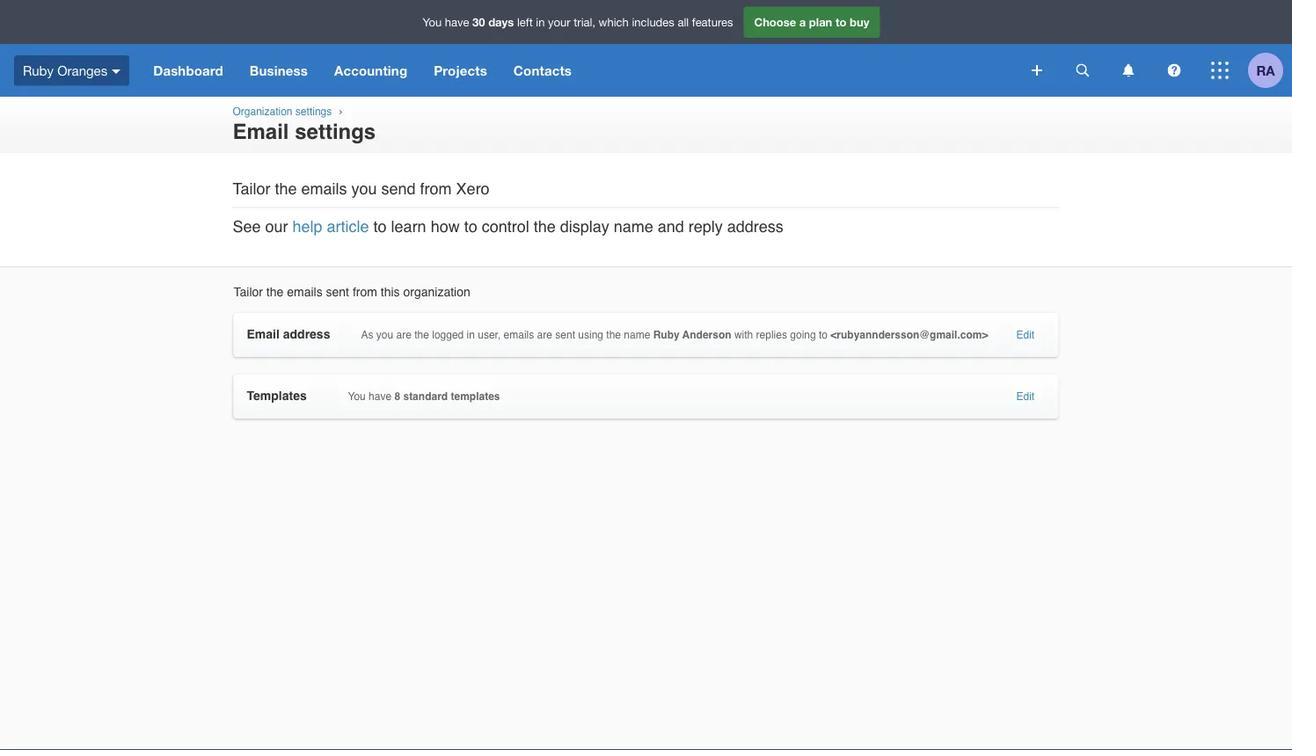 Task type: locate. For each thing, give the bounding box(es) containing it.
2 edit button from the top
[[1017, 391, 1035, 403]]

with
[[735, 329, 754, 341]]

to right 'how'
[[464, 217, 478, 236]]

which
[[599, 15, 629, 29]]

have left 30
[[445, 15, 470, 29]]

svg image
[[1212, 62, 1230, 79], [1077, 64, 1090, 77], [1123, 64, 1135, 77], [1032, 65, 1043, 76]]

1 vertical spatial settings
[[295, 119, 376, 144]]

0 vertical spatial you
[[423, 15, 442, 29]]

1 horizontal spatial sent
[[556, 329, 576, 341]]

from
[[420, 180, 452, 198], [353, 285, 377, 299]]

ruby left the anderson
[[654, 329, 680, 341]]

you for you have 30 days left in your trial, which includes all features
[[423, 15, 442, 29]]

settings up the email settings
[[296, 106, 332, 118]]

learn
[[391, 217, 427, 236]]

edit for templates
[[1017, 391, 1035, 403]]

this
[[381, 285, 400, 299]]

0 horizontal spatial are
[[397, 329, 412, 341]]

0 vertical spatial settings
[[296, 106, 332, 118]]

tailor for tailor the emails sent from this organization
[[234, 285, 263, 299]]

0 vertical spatial edit
[[1017, 329, 1035, 341]]

templates
[[451, 391, 500, 403]]

0 vertical spatial in
[[536, 15, 545, 29]]

email settings
[[233, 119, 376, 144]]

name left the and
[[614, 217, 654, 236]]

ruby oranges button
[[0, 44, 140, 97]]

1 vertical spatial in
[[467, 329, 475, 341]]

ruby
[[23, 63, 54, 78], [654, 329, 680, 341]]

2 edit from the top
[[1017, 391, 1035, 403]]

emails for sent
[[287, 285, 323, 299]]

article
[[327, 217, 369, 236]]

1 vertical spatial edit button
[[1017, 391, 1035, 403]]

1 vertical spatial tailor
[[234, 285, 263, 299]]

emails
[[301, 180, 347, 198], [287, 285, 323, 299], [504, 329, 534, 341]]

svg image
[[1168, 64, 1182, 77], [112, 69, 121, 74]]

have left 8
[[369, 391, 392, 403]]

tailor
[[233, 180, 271, 198], [234, 285, 263, 299]]

navigation
[[140, 44, 1020, 97]]

edit
[[1017, 329, 1035, 341], [1017, 391, 1035, 403]]

0 vertical spatial have
[[445, 15, 470, 29]]

0 vertical spatial emails
[[301, 180, 347, 198]]

contacts
[[514, 62, 572, 78]]

8
[[395, 391, 401, 403]]

1 vertical spatial from
[[353, 285, 377, 299]]

you have 8 standard templates
[[348, 391, 500, 403]]

organization settings link
[[233, 106, 332, 118]]

organization
[[403, 285, 471, 299]]

and
[[658, 217, 685, 236]]

in
[[536, 15, 545, 29], [467, 329, 475, 341]]

1 edit button from the top
[[1017, 329, 1035, 341]]

projects button
[[421, 44, 501, 97]]

your
[[548, 15, 571, 29]]

address
[[728, 217, 784, 236], [283, 327, 330, 341]]

to
[[836, 15, 847, 29], [374, 217, 387, 236], [464, 217, 478, 236], [819, 329, 828, 341]]

0 vertical spatial from
[[420, 180, 452, 198]]

organization settings
[[233, 106, 332, 118]]

1 vertical spatial emails
[[287, 285, 323, 299]]

1 vertical spatial sent
[[556, 329, 576, 341]]

from left 'xero'
[[420, 180, 452, 198]]

our
[[265, 217, 288, 236]]

user,
[[478, 329, 501, 341]]

1 settings from the top
[[296, 106, 332, 118]]

sent left using
[[556, 329, 576, 341]]

0 horizontal spatial you
[[348, 391, 366, 403]]

settings down the organization settings link
[[295, 119, 376, 144]]

send
[[382, 180, 416, 198]]

tailor for tailor the emails you send from xero
[[233, 180, 271, 198]]

emails up email address
[[287, 285, 323, 299]]

1 horizontal spatial are
[[537, 329, 553, 341]]

email
[[233, 119, 289, 144], [247, 327, 280, 341]]

tailor up the "see"
[[233, 180, 271, 198]]

0 vertical spatial address
[[728, 217, 784, 236]]

ruby oranges
[[23, 63, 107, 78]]

address right reply
[[728, 217, 784, 236]]

replies
[[757, 329, 788, 341]]

business button
[[237, 44, 321, 97]]

to left buy
[[836, 15, 847, 29]]

dashboard link
[[140, 44, 237, 97]]

0 vertical spatial ruby
[[23, 63, 54, 78]]

1 vertical spatial name
[[624, 329, 651, 341]]

1 horizontal spatial have
[[445, 15, 470, 29]]

1 vertical spatial edit
[[1017, 391, 1035, 403]]

1 horizontal spatial in
[[536, 15, 545, 29]]

settings for email settings
[[295, 119, 376, 144]]

banner
[[0, 0, 1293, 97]]

in right left
[[536, 15, 545, 29]]

edit button
[[1017, 329, 1035, 341], [1017, 391, 1035, 403]]

projects
[[434, 62, 487, 78]]

1 vertical spatial email
[[247, 327, 280, 341]]

1 horizontal spatial ruby
[[654, 329, 680, 341]]

0 vertical spatial tailor
[[233, 180, 271, 198]]

as
[[361, 329, 374, 341]]

the up email address
[[267, 285, 284, 299]]

emails up help article link
[[301, 180, 347, 198]]

choose
[[755, 15, 797, 29]]

0 horizontal spatial svg image
[[112, 69, 121, 74]]

sent left this
[[326, 285, 349, 299]]

0 vertical spatial edit button
[[1017, 329, 1035, 341]]

are left using
[[537, 329, 553, 341]]

you
[[423, 15, 442, 29], [348, 391, 366, 403]]

name
[[614, 217, 654, 236], [624, 329, 651, 341]]

all
[[678, 15, 689, 29]]

templates
[[247, 389, 307, 403]]

0 vertical spatial sent
[[326, 285, 349, 299]]

the
[[275, 180, 297, 198], [534, 217, 556, 236], [267, 285, 284, 299], [415, 329, 429, 341], [607, 329, 621, 341]]

banner containing dashboard
[[0, 0, 1293, 97]]

tailor the emails sent from this organization
[[234, 285, 471, 299]]

you
[[352, 180, 377, 198], [377, 329, 394, 341]]

sent
[[326, 285, 349, 299], [556, 329, 576, 341]]

are
[[397, 329, 412, 341], [537, 329, 553, 341]]

0 horizontal spatial have
[[369, 391, 392, 403]]

settings
[[296, 106, 332, 118], [295, 119, 376, 144]]

in left user, on the left top of the page
[[467, 329, 475, 341]]

name right using
[[624, 329, 651, 341]]

0 horizontal spatial in
[[467, 329, 475, 341]]

0 horizontal spatial sent
[[326, 285, 349, 299]]

you left 30
[[423, 15, 442, 29]]

navigation containing dashboard
[[140, 44, 1020, 97]]

have for 8
[[369, 391, 392, 403]]

2 settings from the top
[[295, 119, 376, 144]]

tailor up email address
[[234, 285, 263, 299]]

1 vertical spatial have
[[369, 391, 392, 403]]

anderson
[[683, 329, 732, 341]]

email up templates
[[247, 327, 280, 341]]

emails right user, on the left top of the page
[[504, 329, 534, 341]]

1 edit from the top
[[1017, 329, 1035, 341]]

contacts button
[[501, 44, 585, 97]]

0 horizontal spatial ruby
[[23, 63, 54, 78]]

ruby left oranges
[[23, 63, 54, 78]]

email down organization
[[233, 119, 289, 144]]

the right using
[[607, 329, 621, 341]]

1 vertical spatial address
[[283, 327, 330, 341]]

1 horizontal spatial address
[[728, 217, 784, 236]]

to left learn
[[374, 217, 387, 236]]

1 vertical spatial you
[[348, 391, 366, 403]]

you left send at the top of the page
[[352, 180, 377, 198]]

address left as
[[283, 327, 330, 341]]

0 vertical spatial email
[[233, 119, 289, 144]]

you right as
[[377, 329, 394, 341]]

you left 8
[[348, 391, 366, 403]]

ruby inside popup button
[[23, 63, 54, 78]]

have
[[445, 15, 470, 29], [369, 391, 392, 403]]

oranges
[[57, 63, 107, 78]]

are right as
[[397, 329, 412, 341]]

1 horizontal spatial from
[[420, 180, 452, 198]]

accounting button
[[321, 44, 421, 97]]

1 horizontal spatial you
[[423, 15, 442, 29]]

from left this
[[353, 285, 377, 299]]

0 horizontal spatial address
[[283, 327, 330, 341]]



Task type: vqa. For each thing, say whether or not it's contained in the screenshot.
keep
no



Task type: describe. For each thing, give the bounding box(es) containing it.
email for email settings
[[233, 119, 289, 144]]

the up 'our'
[[275, 180, 297, 198]]

in for logged
[[467, 329, 475, 341]]

how
[[431, 217, 460, 236]]

0 vertical spatial name
[[614, 217, 654, 236]]

in for left
[[536, 15, 545, 29]]

edit button for templates
[[1017, 391, 1035, 403]]

1 are from the left
[[397, 329, 412, 341]]

settings for organization settings
[[296, 106, 332, 118]]

see our help article to learn how to control the display name and reply address
[[233, 217, 784, 236]]

dashboard
[[153, 62, 223, 78]]

2 are from the left
[[537, 329, 553, 341]]

help
[[293, 217, 323, 236]]

email address
[[247, 327, 330, 341]]

emails for you
[[301, 180, 347, 198]]

edit for email address
[[1017, 329, 1035, 341]]

1 vertical spatial ruby
[[654, 329, 680, 341]]

reply
[[689, 217, 723, 236]]

2 vertical spatial emails
[[504, 329, 534, 341]]

you have 30 days left in your trial, which includes all features
[[423, 15, 734, 29]]

the left logged
[[415, 329, 429, 341]]

ra
[[1257, 62, 1276, 78]]

see
[[233, 217, 261, 236]]

1 vertical spatial you
[[377, 329, 394, 341]]

plan
[[810, 15, 833, 29]]

business
[[250, 62, 308, 78]]

svg image inside ruby oranges popup button
[[112, 69, 121, 74]]

navigation inside banner
[[140, 44, 1020, 97]]

ra button
[[1249, 44, 1293, 97]]

<rubyanndersson@gmail.com>
[[831, 329, 989, 341]]

30
[[473, 15, 485, 29]]

features
[[692, 15, 734, 29]]

email for email address
[[247, 327, 280, 341]]

tailor the emails you send from xero
[[233, 180, 490, 198]]

standard
[[403, 391, 448, 403]]

help article link
[[293, 217, 369, 236]]

have for 30
[[445, 15, 470, 29]]

includes
[[632, 15, 675, 29]]

logged
[[432, 329, 464, 341]]

edit button for email address
[[1017, 329, 1035, 341]]

a
[[800, 15, 806, 29]]

going
[[791, 329, 816, 341]]

trial,
[[574, 15, 596, 29]]

you for you have 8 standard templates
[[348, 391, 366, 403]]

1 horizontal spatial svg image
[[1168, 64, 1182, 77]]

using
[[579, 329, 604, 341]]

the right control
[[534, 217, 556, 236]]

days
[[489, 15, 514, 29]]

as you are the logged in user, emails are sent using the name ruby anderson with replies going to <rubyanndersson@gmail.com>
[[361, 329, 989, 341]]

control
[[482, 217, 530, 236]]

0 horizontal spatial from
[[353, 285, 377, 299]]

organization
[[233, 106, 293, 118]]

choose a plan to buy
[[755, 15, 870, 29]]

0 vertical spatial you
[[352, 180, 377, 198]]

accounting
[[334, 62, 408, 78]]

buy
[[850, 15, 870, 29]]

xero
[[456, 180, 490, 198]]

display
[[560, 217, 610, 236]]

to right the going
[[819, 329, 828, 341]]

left
[[517, 15, 533, 29]]



